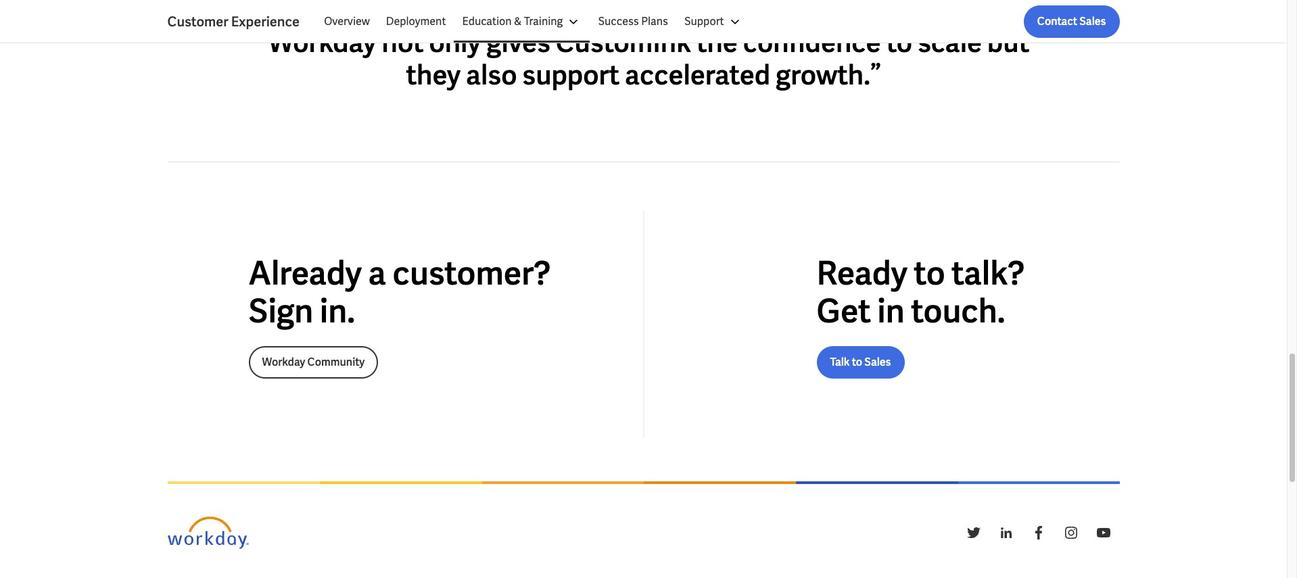 Task type: locate. For each thing, give the bounding box(es) containing it.
talk to sales
[[830, 355, 891, 370]]

0 horizontal spatial sales
[[865, 355, 891, 370]]

talk?
[[952, 253, 1025, 294]]

to
[[886, 25, 912, 60], [914, 253, 945, 294], [852, 355, 862, 370]]

support button
[[676, 5, 751, 38]]

to right talk
[[852, 355, 862, 370]]

a
[[368, 253, 386, 294]]

to for sales
[[852, 355, 862, 370]]

already a customer? sign in.
[[249, 253, 551, 332]]

ready
[[817, 253, 908, 294]]

1 vertical spatial sales
[[865, 355, 891, 370]]

education & training button
[[454, 5, 590, 38]]

1 vertical spatial to
[[914, 253, 945, 294]]

the
[[697, 25, 738, 60]]

workday community
[[262, 355, 365, 370]]

0 vertical spatial to
[[886, 25, 912, 60]]

to inside "workday not only gives customink the confidence to scale but they also support accelerated growth."
[[886, 25, 912, 60]]

&
[[514, 14, 522, 28]]

workday community link
[[249, 347, 378, 379]]

touch.
[[911, 290, 1005, 332]]

education
[[462, 14, 512, 28]]

talk
[[830, 355, 850, 370]]

but
[[987, 25, 1029, 60]]

to inside ready to talk? get in touch.
[[914, 253, 945, 294]]

menu containing overview
[[316, 5, 751, 38]]

"workday
[[258, 25, 377, 60]]

in
[[877, 290, 905, 332]]

2 horizontal spatial to
[[914, 253, 945, 294]]

customer experience
[[167, 13, 300, 30]]

list
[[316, 5, 1120, 38]]

sales right contact
[[1080, 14, 1106, 28]]

0 horizontal spatial to
[[852, 355, 862, 370]]

deployment link
[[378, 5, 454, 38]]

customer
[[167, 13, 228, 30]]

go to twitter image
[[965, 525, 982, 541]]

plans
[[641, 14, 668, 28]]

to right in
[[914, 253, 945, 294]]

deployment
[[386, 14, 446, 28]]

sales right talk
[[865, 355, 891, 370]]

sales
[[1080, 14, 1106, 28], [865, 355, 891, 370]]

menu
[[316, 5, 751, 38]]

2 vertical spatial to
[[852, 355, 862, 370]]

to left scale
[[886, 25, 912, 60]]

go to linkedin image
[[998, 525, 1014, 541]]

success plans
[[598, 14, 668, 28]]

0 vertical spatial sales
[[1080, 14, 1106, 28]]

1 horizontal spatial to
[[886, 25, 912, 60]]

ready to talk? get in touch.
[[817, 253, 1025, 332]]



Task type: vqa. For each thing, say whether or not it's contained in the screenshot.
the topmost HR
no



Task type: describe. For each thing, give the bounding box(es) containing it.
workday
[[262, 355, 305, 370]]

get
[[817, 290, 871, 332]]

contact
[[1037, 14, 1077, 28]]

customer?
[[393, 253, 551, 294]]

contact sales link
[[1024, 5, 1120, 38]]

accelerated
[[625, 58, 770, 93]]

education & training
[[462, 14, 563, 28]]

training
[[524, 14, 563, 28]]

overview
[[324, 14, 370, 28]]

go to instagram image
[[1063, 525, 1079, 541]]

list containing overview
[[316, 5, 1120, 38]]

go to facebook image
[[1030, 525, 1047, 541]]

success
[[598, 14, 639, 28]]

they
[[406, 58, 461, 93]]

success plans link
[[590, 5, 676, 38]]

community
[[307, 355, 365, 370]]

contact sales
[[1037, 14, 1106, 28]]

confidence
[[743, 25, 881, 60]]

in.
[[320, 290, 355, 332]]

overview link
[[316, 5, 378, 38]]

sign
[[249, 290, 313, 332]]

gives
[[486, 25, 550, 60]]

support
[[522, 58, 620, 93]]

only
[[429, 25, 481, 60]]

not
[[382, 25, 424, 60]]

1 horizontal spatial sales
[[1080, 14, 1106, 28]]

support
[[684, 14, 724, 28]]

already
[[249, 253, 362, 294]]

customer experience link
[[167, 12, 316, 31]]

growth."
[[776, 58, 881, 93]]

also
[[466, 58, 517, 93]]

go to the homepage image
[[167, 517, 249, 549]]

customink
[[556, 25, 691, 60]]

to for talk?
[[914, 253, 945, 294]]

go to youtube image
[[1095, 525, 1112, 541]]

scale
[[918, 25, 982, 60]]

talk to sales link
[[817, 347, 905, 379]]

experience
[[231, 13, 300, 30]]

"workday not only gives customink the confidence to scale but they also support accelerated growth."
[[258, 25, 1029, 93]]



